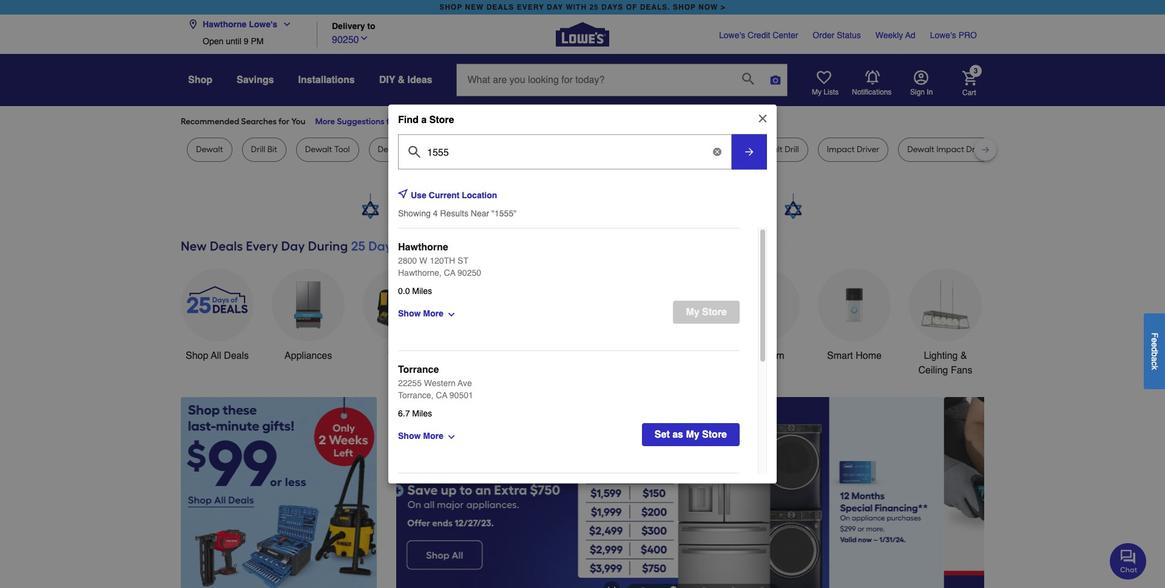 Task type: describe. For each thing, give the bounding box(es) containing it.
& inside outdoor tools & equipment
[[701, 351, 707, 362]]

shop for shop
[[188, 75, 212, 86]]

dewalt for dewalt
[[196, 144, 223, 155]]

chat invite button image
[[1110, 543, 1147, 580]]

show more for torrance
[[398, 431, 444, 441]]

order
[[813, 30, 835, 40]]

dewalt impact driver
[[908, 144, 989, 155]]

& for ideas
[[398, 75, 405, 86]]

3 bit from the left
[[704, 144, 714, 155]]

for for searches
[[279, 117, 290, 127]]

shop for shop all deals
[[186, 351, 208, 362]]

1 shop from the left
[[440, 3, 463, 12]]

tool
[[334, 144, 350, 155]]

day
[[547, 3, 563, 12]]

drill for dewalt drill bit
[[407, 144, 421, 155]]

Search Query text field
[[457, 64, 733, 96]]

near
[[471, 209, 489, 218]]

more for torrance
[[423, 431, 444, 441]]

lowe's pro link
[[930, 29, 977, 41]]

lowe's credit center link
[[719, 29, 799, 41]]

appliances link
[[272, 269, 345, 364]]

kitchen faucets link
[[545, 269, 618, 364]]

2 shop from the left
[[673, 3, 696, 12]]

installations
[[298, 75, 355, 86]]

order status link
[[813, 29, 861, 41]]

with
[[566, 3, 587, 12]]

appliances
[[285, 351, 332, 362]]

recommended
[[181, 117, 239, 127]]

every
[[517, 3, 544, 12]]

home
[[856, 351, 882, 362]]

& for ceiling
[[961, 351, 967, 362]]

use
[[411, 191, 427, 200]]

my lists
[[812, 88, 839, 97]]

hawthorne link
[[398, 240, 448, 255]]

searches
[[241, 117, 277, 127]]

notifications
[[852, 88, 892, 96]]

christmas decorations
[[465, 351, 516, 376]]

savings button
[[237, 69, 274, 91]]

lists
[[824, 88, 839, 97]]

new
[[465, 3, 484, 12]]

2 driver from the left
[[967, 144, 989, 155]]

ad
[[906, 30, 916, 40]]

as
[[673, 430, 684, 441]]

weekly
[[876, 30, 904, 40]]

1 horizontal spatial arrow right image
[[962, 504, 974, 516]]

shop new deals every day with 25 days of deals. shop now >
[[440, 3, 726, 12]]

my for my lists
[[812, 88, 822, 97]]

lowe's for lowe's credit center
[[719, 30, 746, 40]]

camera image
[[770, 74, 782, 86]]

tools link
[[363, 269, 436, 364]]

lowe's credit center
[[719, 30, 799, 40]]

shop these last-minute gifts. $99 or less. quantities are limited and won't last. image
[[181, 398, 377, 589]]

bit set
[[704, 144, 728, 155]]

f
[[1150, 333, 1160, 338]]

you for more suggestions for you
[[399, 117, 414, 127]]

90250 button
[[332, 31, 369, 47]]

smart home
[[828, 351, 882, 362]]

more suggestions for you link
[[315, 116, 423, 128]]

chevron right image
[[414, 117, 423, 127]]

western
[[424, 379, 456, 389]]

bathroom
[[743, 351, 785, 362]]

showing
[[398, 209, 431, 218]]

2 impact from the left
[[937, 144, 965, 155]]

equipment
[[649, 365, 696, 376]]

all
[[211, 351, 221, 362]]

st
[[458, 256, 469, 266]]

hawthorne 2800 w 120th st hawthorne, ca 90250
[[398, 242, 481, 278]]

days
[[602, 3, 624, 12]]

christmas
[[469, 351, 512, 362]]

of
[[626, 3, 638, 12]]

installations button
[[298, 69, 355, 91]]

impact driver
[[827, 144, 880, 155]]

you for recommended searches for you
[[291, 117, 306, 127]]

my inside button
[[686, 430, 700, 441]]

hawthorne lowe's
[[203, 19, 278, 29]]

dewalt for dewalt impact driver
[[908, 144, 935, 155]]

outdoor tools & equipment
[[638, 351, 707, 376]]

delivery to
[[332, 22, 376, 31]]

90250 inside hawthorne 2800 w 120th st hawthorne, ca 90250
[[458, 268, 481, 278]]

ca inside hawthorne 2800 w 120th st hawthorne, ca 90250
[[444, 268, 456, 278]]

25
[[590, 3, 599, 12]]

recommended searches for you
[[181, 117, 306, 127]]

f e e d b a c k
[[1150, 333, 1160, 370]]

diy & ideas
[[379, 75, 433, 86]]

chevron down image inside hawthorne lowe's button
[[278, 19, 292, 29]]

find a store
[[398, 114, 454, 125]]

dewalt for dewalt drill bit
[[378, 144, 405, 155]]

miles for hawthorne
[[412, 287, 432, 296]]

show for hawthorne
[[398, 309, 421, 318]]

>
[[721, 3, 726, 12]]

k
[[1150, 366, 1160, 370]]

my store button
[[674, 301, 740, 324]]

1 e from the top
[[1150, 338, 1160, 343]]

miles for torrance
[[412, 409, 432, 419]]

dewalt drill
[[756, 144, 799, 155]]

shop all deals link
[[181, 269, 254, 364]]

store inside button
[[702, 307, 727, 318]]

9
[[244, 36, 249, 46]]

dewalt for dewalt tool
[[305, 144, 332, 155]]

lowe's wishes you and your family a happy hanukkah. image
[[181, 194, 985, 224]]

2 bit from the left
[[423, 144, 433, 155]]

tools inside outdoor tools & equipment
[[676, 351, 698, 362]]

shop new deals every day with 25 days of deals. shop now > link
[[437, 0, 728, 15]]

1 driver from the left
[[857, 144, 880, 155]]

pro
[[959, 30, 977, 40]]



Task type: vqa. For each thing, say whether or not it's contained in the screenshot.
Ideas's the &
yes



Task type: locate. For each thing, give the bounding box(es) containing it.
driver down 'cart'
[[967, 144, 989, 155]]

0 vertical spatial shop
[[188, 75, 212, 86]]

gps image
[[398, 189, 408, 199]]

3 dewalt from the left
[[378, 144, 405, 155]]

order status
[[813, 30, 861, 40]]

find
[[398, 114, 419, 125]]

show for torrance
[[398, 431, 421, 441]]

0 horizontal spatial 90250
[[332, 34, 359, 45]]

to
[[368, 22, 376, 31]]

store inside button
[[702, 430, 727, 441]]

miles right 6.7
[[412, 409, 432, 419]]

bathroom link
[[727, 269, 800, 364]]

ca down western
[[436, 391, 448, 401]]

outdoor
[[638, 351, 673, 362]]

you right searches on the left
[[291, 117, 306, 127]]

1 vertical spatial arrow right image
[[962, 504, 974, 516]]

0 horizontal spatial shop
[[440, 3, 463, 12]]

2 horizontal spatial &
[[961, 351, 967, 362]]

show more down 6.7 miles
[[398, 431, 444, 441]]

current
[[429, 191, 460, 200]]

hawthorne up open until 9 pm
[[203, 19, 247, 29]]

tools up torrance
[[388, 351, 411, 362]]

1 vertical spatial a
[[1150, 357, 1160, 362]]

chevron down image
[[278, 19, 292, 29], [359, 33, 369, 43]]

sign in
[[911, 88, 933, 97]]

tools up equipment
[[676, 351, 698, 362]]

90501
[[450, 391, 473, 401]]

impact down lists
[[827, 144, 855, 155]]

hawthorne for hawthorne 2800 w 120th st hawthorne, ca 90250
[[398, 242, 448, 253]]

1 horizontal spatial lowe's
[[719, 30, 746, 40]]

ca down 120th
[[444, 268, 456, 278]]

more down 0.0 miles
[[423, 309, 444, 318]]

1 horizontal spatial tools
[[676, 351, 698, 362]]

deals
[[224, 351, 249, 362]]

1 show more from the top
[[398, 309, 444, 318]]

set as my store
[[655, 430, 727, 441]]

0 vertical spatial 90250
[[332, 34, 359, 45]]

2 drill from the left
[[407, 144, 421, 155]]

2 vertical spatial more
[[423, 431, 444, 441]]

3 drill from the left
[[785, 144, 799, 155]]

more inside the recommended searches for you heading
[[315, 117, 335, 127]]

my lists link
[[812, 70, 839, 97]]

2 you from the left
[[399, 117, 414, 127]]

you
[[291, 117, 306, 127], [399, 117, 414, 127]]

hawthorne,
[[398, 268, 442, 278]]

ca inside torrance 22255 western ave torrance, ca 90501
[[436, 391, 448, 401]]

for right searches on the left
[[279, 117, 290, 127]]

dewalt down find
[[378, 144, 405, 155]]

1 dewalt from the left
[[196, 144, 223, 155]]

0 vertical spatial my
[[812, 88, 822, 97]]

0 vertical spatial chevron down image
[[278, 19, 292, 29]]

lowe's home improvement account image
[[914, 70, 929, 85]]

1 horizontal spatial drill
[[407, 144, 421, 155]]

shop left the new
[[440, 3, 463, 12]]

1 vertical spatial my
[[686, 307, 700, 318]]

1 drill from the left
[[251, 144, 265, 155]]

suggestions
[[337, 117, 385, 127]]

advertisement region
[[908, 398, 1166, 589]]

chevron down image inside the 90250 button
[[359, 33, 369, 43]]

0 horizontal spatial impact
[[827, 144, 855, 155]]

90250 down st
[[458, 268, 481, 278]]

diy
[[379, 75, 395, 86]]

0 vertical spatial miles
[[412, 287, 432, 296]]

1 horizontal spatial bit
[[423, 144, 433, 155]]

smart home link
[[818, 269, 891, 364]]

hawthorne up w
[[398, 242, 448, 253]]

1 for from the left
[[279, 117, 290, 127]]

2 horizontal spatial drill
[[785, 144, 799, 155]]

0 horizontal spatial lowe's
[[249, 19, 278, 29]]

hawthorne
[[203, 19, 247, 29], [398, 242, 448, 253]]

faucets
[[582, 351, 616, 362]]

0 vertical spatial ca
[[444, 268, 456, 278]]

more up dewalt tool
[[315, 117, 335, 127]]

0 horizontal spatial bit
[[267, 144, 277, 155]]

my inside "link"
[[812, 88, 822, 97]]

my up outdoor tools & equipment
[[686, 307, 700, 318]]

hawthorne inside button
[[203, 19, 247, 29]]

1 you from the left
[[291, 117, 306, 127]]

more suggestions for you
[[315, 117, 414, 127]]

lowe's home improvement cart image
[[963, 71, 977, 85]]

4 dewalt from the left
[[756, 144, 783, 155]]

1 vertical spatial ca
[[436, 391, 448, 401]]

arrow left image
[[407, 504, 419, 516]]

shop all deals
[[186, 351, 249, 362]]

1 vertical spatial store
[[702, 307, 727, 318]]

ave
[[458, 379, 472, 389]]

recommended searches for you heading
[[181, 116, 985, 128]]

cart
[[963, 88, 977, 97]]

dewalt left tool
[[305, 144, 332, 155]]

lowe's for lowe's pro
[[930, 30, 957, 40]]

lowe's home improvement lists image
[[817, 70, 832, 85]]

close image
[[757, 113, 769, 125]]

fans
[[951, 365, 973, 376]]

arrow right image
[[744, 146, 756, 158], [962, 504, 974, 516]]

1 vertical spatial shop
[[186, 351, 208, 362]]

1 horizontal spatial a
[[1150, 357, 1160, 362]]

5 dewalt from the left
[[908, 144, 935, 155]]

kitchen faucets
[[547, 351, 616, 362]]

1 horizontal spatial you
[[399, 117, 414, 127]]

location image
[[188, 19, 198, 29]]

0 vertical spatial more
[[315, 117, 335, 127]]

lighting & ceiling fans
[[919, 351, 973, 376]]

torrance link
[[398, 363, 439, 378]]

you up dewalt drill bit
[[399, 117, 414, 127]]

lighting
[[924, 351, 958, 362]]

new deals every day during 25 days of deals image
[[181, 236, 985, 257]]

1 tools from the left
[[388, 351, 411, 362]]

0 vertical spatial show
[[398, 309, 421, 318]]

dewalt down the sign in
[[908, 144, 935, 155]]

120th
[[430, 256, 455, 266]]

0.0 miles
[[398, 287, 432, 296]]

show more for hawthorne
[[398, 309, 444, 318]]

savings
[[237, 75, 274, 86]]

0 horizontal spatial chevron down image
[[278, 19, 292, 29]]

my store
[[686, 307, 727, 318]]

show down 0.0
[[398, 309, 421, 318]]

a up the "k"
[[1150, 357, 1160, 362]]

2 show more from the top
[[398, 431, 444, 441]]

use current location button
[[411, 182, 517, 209]]

more
[[315, 117, 335, 127], [423, 309, 444, 318], [423, 431, 444, 441]]

0 horizontal spatial drill
[[251, 144, 265, 155]]

for for suggestions
[[387, 117, 397, 127]]

pm
[[251, 36, 264, 46]]

1 impact from the left
[[827, 144, 855, 155]]

hawthorne lowe's button
[[188, 12, 297, 36]]

lowe's left pro at the right of the page
[[930, 30, 957, 40]]

ceiling
[[919, 365, 949, 376]]

0 vertical spatial a
[[421, 114, 427, 125]]

set as my store button
[[642, 424, 740, 447]]

1 horizontal spatial &
[[701, 351, 707, 362]]

2 dewalt from the left
[[305, 144, 332, 155]]

Zip Code, City, State or Store # text field
[[403, 141, 727, 159]]

weekly ad link
[[876, 29, 916, 41]]

credit
[[748, 30, 771, 40]]

for inside more suggestions for you link
[[387, 117, 397, 127]]

1 horizontal spatial chevron down image
[[359, 33, 369, 43]]

open
[[203, 36, 224, 46]]

drill for dewalt drill
[[785, 144, 799, 155]]

90250 inside the 90250 button
[[332, 34, 359, 45]]

my inside button
[[686, 307, 700, 318]]

shop left now
[[673, 3, 696, 12]]

2 miles from the top
[[412, 409, 432, 419]]

0 horizontal spatial &
[[398, 75, 405, 86]]

drill bit
[[251, 144, 277, 155]]

6.7
[[398, 409, 410, 419]]

center
[[773, 30, 799, 40]]

smart
[[828, 351, 853, 362]]

dewalt for dewalt drill
[[756, 144, 783, 155]]

lowe's up pm
[[249, 19, 278, 29]]

1 vertical spatial 90250
[[458, 268, 481, 278]]

0 horizontal spatial hawthorne
[[203, 19, 247, 29]]

1 horizontal spatial hawthorne
[[398, 242, 448, 253]]

tools
[[388, 351, 411, 362], [676, 351, 698, 362]]

bit down searches on the left
[[267, 144, 277, 155]]

diy & ideas button
[[379, 69, 433, 91]]

shop button
[[188, 69, 212, 91]]

lighting & ceiling fans link
[[909, 269, 982, 378]]

impact down 'cart'
[[937, 144, 965, 155]]

lowe's left credit
[[719, 30, 746, 40]]

lowe's home improvement notification center image
[[866, 70, 880, 85]]

more for hawthorne
[[423, 309, 444, 318]]

1 bit from the left
[[267, 144, 277, 155]]

open until 9 pm
[[203, 36, 264, 46]]

hawthorne inside hawthorne 2800 w 120th st hawthorne, ca 90250
[[398, 242, 448, 253]]

show down 6.7
[[398, 431, 421, 441]]

driver
[[857, 144, 880, 155], [967, 144, 989, 155]]

dewalt
[[196, 144, 223, 155], [305, 144, 332, 155], [378, 144, 405, 155], [756, 144, 783, 155], [908, 144, 935, 155]]

0 horizontal spatial you
[[291, 117, 306, 127]]

90250 down "delivery"
[[332, 34, 359, 45]]

bit
[[267, 144, 277, 155], [423, 144, 433, 155], [704, 144, 714, 155]]

my left lists
[[812, 88, 822, 97]]

1 vertical spatial show
[[398, 431, 421, 441]]

showing                                      4                                     results near "1555"
[[398, 209, 517, 218]]

shop left all
[[186, 351, 208, 362]]

1 show from the top
[[398, 309, 421, 318]]

"1555"
[[492, 209, 517, 218]]

miles
[[412, 287, 432, 296], [412, 409, 432, 419]]

set
[[716, 144, 728, 155]]

2 e from the top
[[1150, 343, 1160, 347]]

sign in button
[[911, 70, 933, 97]]

for
[[279, 117, 290, 127], [387, 117, 397, 127]]

torrance 22255 western ave torrance, ca 90501
[[398, 365, 473, 401]]

dewalt drill bit
[[378, 144, 433, 155]]

drill
[[251, 144, 265, 155], [407, 144, 421, 155], [785, 144, 799, 155]]

2 horizontal spatial bit
[[704, 144, 714, 155]]

2 tools from the left
[[676, 351, 698, 362]]

hawthorne for hawthorne lowe's
[[203, 19, 247, 29]]

shop down open
[[188, 75, 212, 86]]

bit down find a store at the top left
[[423, 144, 433, 155]]

miles right 0.0
[[412, 287, 432, 296]]

my for my store
[[686, 307, 700, 318]]

search image
[[743, 73, 755, 85]]

driver down notifications at right
[[857, 144, 880, 155]]

0 horizontal spatial arrow right image
[[744, 146, 756, 158]]

bit left set on the right top of the page
[[704, 144, 714, 155]]

a right find
[[421, 114, 427, 125]]

1 vertical spatial hawthorne
[[398, 242, 448, 253]]

2 vertical spatial my
[[686, 430, 700, 441]]

kitchen
[[547, 351, 579, 362]]

now
[[699, 3, 718, 12]]

more down 6.7 miles
[[423, 431, 444, 441]]

1 horizontal spatial for
[[387, 117, 397, 127]]

1 horizontal spatial shop
[[673, 3, 696, 12]]

1 vertical spatial chevron down image
[[359, 33, 369, 43]]

1 vertical spatial show more
[[398, 431, 444, 441]]

e up d
[[1150, 338, 1160, 343]]

0 vertical spatial show more
[[398, 309, 444, 318]]

& down my store button
[[701, 351, 707, 362]]

lowe's home improvement logo image
[[556, 8, 610, 61]]

deals
[[487, 3, 514, 12]]

a inside button
[[1150, 357, 1160, 362]]

status
[[837, 30, 861, 40]]

dewalt down recommended
[[196, 144, 223, 155]]

decorations
[[465, 365, 516, 376]]

e up b
[[1150, 343, 1160, 347]]

0 horizontal spatial tools
[[388, 351, 411, 362]]

2800
[[398, 256, 417, 266]]

dewalt down close "icon"
[[756, 144, 783, 155]]

0 horizontal spatial driver
[[857, 144, 880, 155]]

& inside button
[[398, 75, 405, 86]]

1 miles from the top
[[412, 287, 432, 296]]

results
[[440, 209, 469, 218]]

None search field
[[457, 64, 788, 108]]

show more
[[398, 309, 444, 318], [398, 431, 444, 441]]

store
[[430, 114, 454, 125], [702, 307, 727, 318], [702, 430, 727, 441]]

& inside lighting & ceiling fans
[[961, 351, 967, 362]]

use current location
[[411, 191, 497, 200]]

2 show from the top
[[398, 431, 421, 441]]

& up fans
[[961, 351, 967, 362]]

torrance,
[[398, 391, 434, 401]]

2 vertical spatial store
[[702, 430, 727, 441]]

0 horizontal spatial for
[[279, 117, 290, 127]]

for left find
[[387, 117, 397, 127]]

0 vertical spatial store
[[430, 114, 454, 125]]

0 vertical spatial arrow right image
[[744, 146, 756, 158]]

1 horizontal spatial driver
[[967, 144, 989, 155]]

sign
[[911, 88, 925, 97]]

my right the as
[[686, 430, 700, 441]]

lowe's inside button
[[249, 19, 278, 29]]

0.0
[[398, 287, 410, 296]]

1 horizontal spatial impact
[[937, 144, 965, 155]]

in
[[927, 88, 933, 97]]

1 vertical spatial more
[[423, 309, 444, 318]]

& right diy
[[398, 75, 405, 86]]

scroll to item #2 image
[[658, 587, 689, 589]]

1 horizontal spatial 90250
[[458, 268, 481, 278]]

weekly ad
[[876, 30, 916, 40]]

e
[[1150, 338, 1160, 343], [1150, 343, 1160, 347]]

up to 30 percent off select major appliances. plus, save up to an extra $750 on major appliances. image
[[320, 398, 908, 589]]

outdoor tools & equipment link
[[636, 269, 709, 378]]

2 for from the left
[[387, 117, 397, 127]]

2 horizontal spatial lowe's
[[930, 30, 957, 40]]

1 vertical spatial miles
[[412, 409, 432, 419]]

show more down 0.0 miles
[[398, 309, 444, 318]]

0 vertical spatial hawthorne
[[203, 19, 247, 29]]

impact
[[827, 144, 855, 155], [937, 144, 965, 155]]

torrance
[[398, 365, 439, 376]]

0 horizontal spatial a
[[421, 114, 427, 125]]



